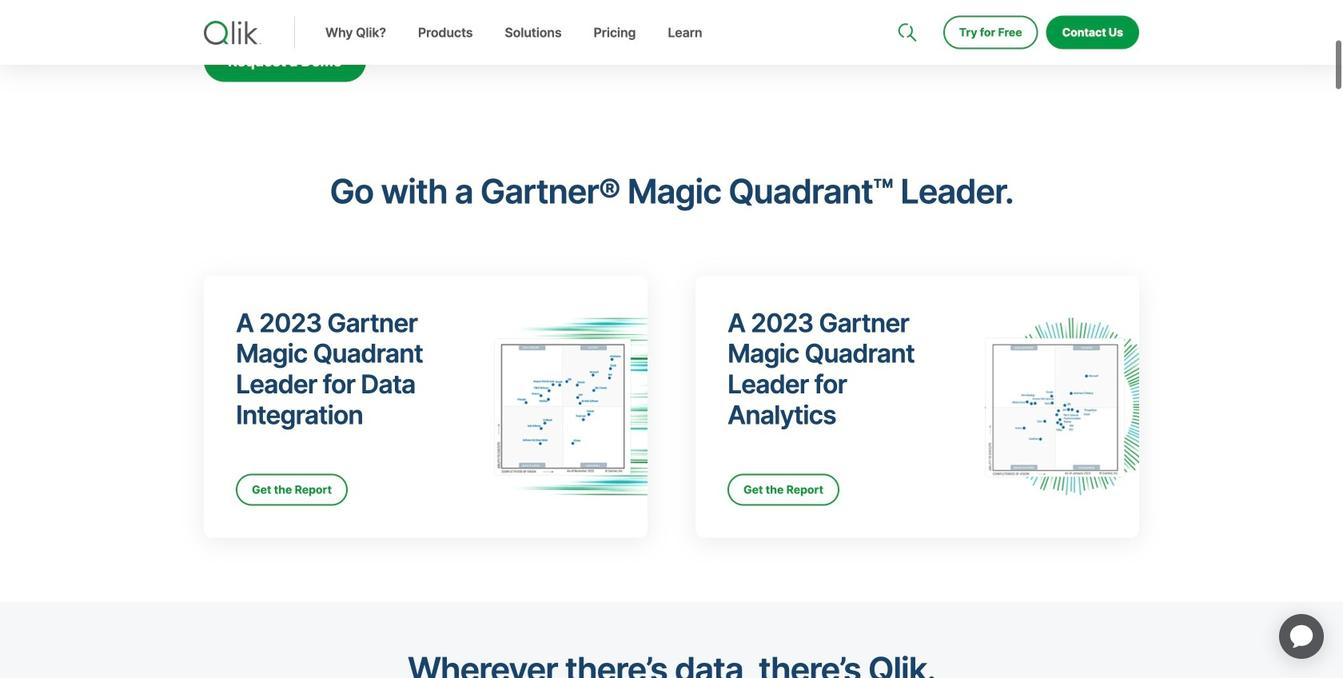 Task type: locate. For each thing, give the bounding box(es) containing it.
application
[[1261, 595, 1344, 678]]

qlik image
[[204, 21, 262, 45]]

login image
[[1089, 0, 1101, 13]]

support image
[[900, 0, 913, 13]]



Task type: vqa. For each thing, say whether or not it's contained in the screenshot.
Pricing within the Qlik Main 'element'
no



